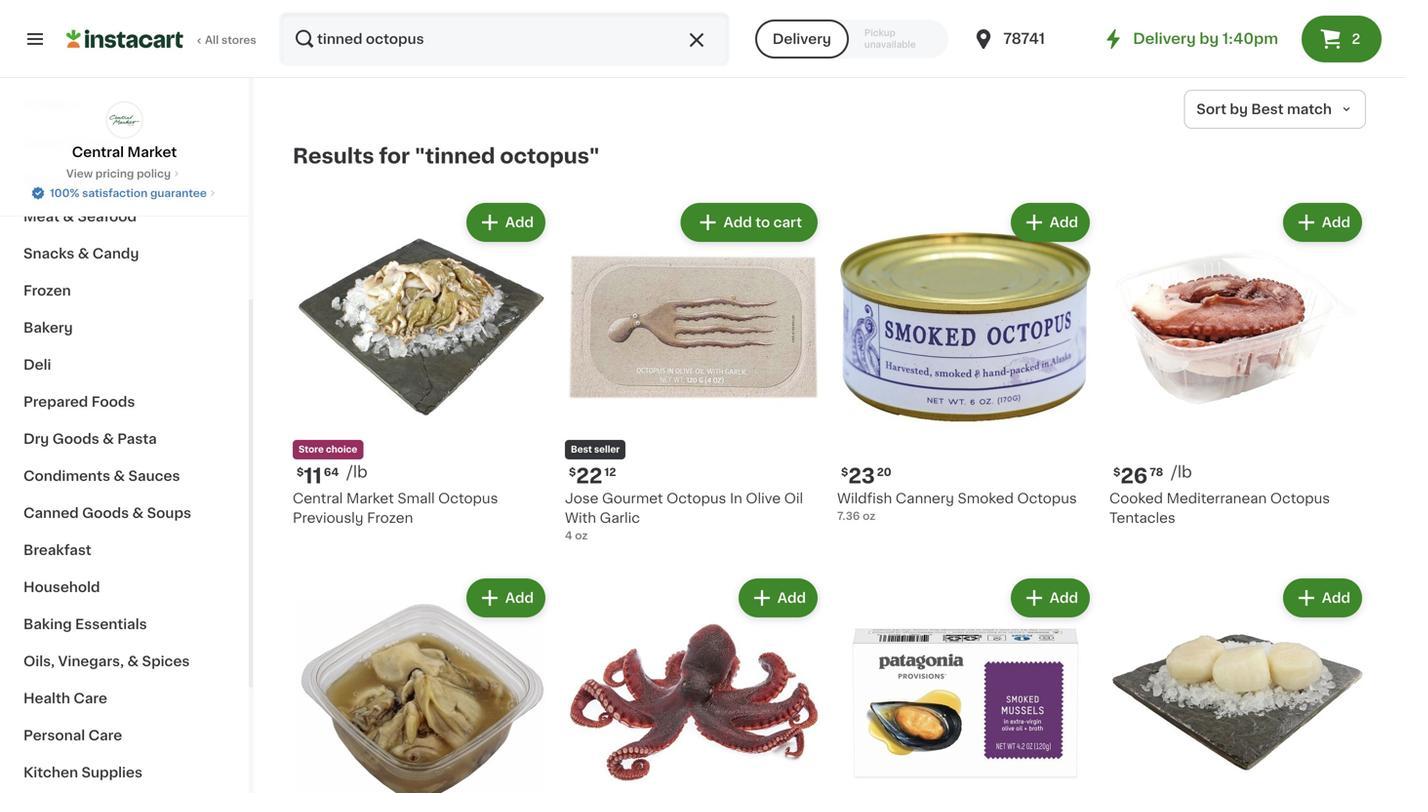 Task type: vqa. For each thing, say whether or not it's contained in the screenshot.
'website' related to Name]
no



Task type: describe. For each thing, give the bounding box(es) containing it.
guarantee
[[150, 188, 207, 199]]

11
[[304, 466, 322, 486]]

78741
[[1003, 32, 1045, 46]]

octopus inside wildfish cannery smoked octopus 7.36 oz
[[1017, 492, 1077, 505]]

health
[[23, 692, 70, 705]]

satisfaction
[[82, 188, 148, 199]]

prepared foods
[[23, 395, 135, 409]]

octopus inside the central market small octopus previously frozen
[[438, 492, 498, 505]]

gourmet
[[602, 492, 663, 505]]

goods for dry
[[52, 432, 99, 446]]

household
[[23, 581, 100, 594]]

personal care link
[[12, 717, 237, 754]]

23
[[848, 466, 875, 486]]

kitchen
[[23, 766, 78, 780]]

oz inside jose gourmet octopus in olive oil with garlic 4 oz
[[575, 530, 588, 541]]

central market link
[[72, 101, 177, 162]]

Best match Sort by field
[[1184, 90, 1366, 129]]

78
[[1150, 467, 1163, 478]]

view
[[66, 168, 93, 179]]

Search field
[[281, 14, 728, 64]]

product group containing 23
[[837, 199, 1094, 524]]

2
[[1352, 32, 1360, 46]]

pasta
[[117, 432, 157, 446]]

central for central market
[[72, 145, 124, 159]]

octopus inside cooked mediterranean octopus tentacles
[[1270, 492, 1330, 505]]

& inside condiments & sauces "link"
[[114, 469, 125, 483]]

$11.64 per pound element
[[293, 463, 549, 489]]

78741 button
[[972, 12, 1089, 66]]

$ for 26
[[1113, 467, 1121, 478]]

results for "tinned octopus"
[[293, 146, 600, 166]]

all stores link
[[66, 12, 258, 66]]

view pricing policy link
[[66, 166, 183, 181]]

oz inside wildfish cannery smoked octopus 7.36 oz
[[863, 511, 875, 522]]

soups
[[147, 506, 191, 520]]

1:40pm
[[1222, 32, 1278, 46]]

central market small octopus previously frozen
[[293, 492, 498, 525]]

store choice
[[299, 445, 357, 454]]

produce
[[23, 99, 83, 112]]

prepared foods link
[[12, 383, 237, 421]]

$ 26 78
[[1113, 466, 1163, 486]]

store
[[299, 445, 324, 454]]

care for personal care
[[88, 729, 122, 743]]

dry goods & pasta link
[[12, 421, 237, 458]]

oils, vinegars, & spices
[[23, 655, 190, 668]]

market for central market
[[127, 145, 177, 159]]

octopus inside jose gourmet octopus in olive oil with garlic 4 oz
[[667, 492, 726, 505]]

best inside field
[[1251, 102, 1284, 116]]

beverages link
[[12, 161, 237, 198]]

$ 11 64
[[297, 466, 339, 486]]

/lb for 11
[[347, 464, 368, 480]]

0 horizontal spatial best
[[571, 445, 592, 454]]

dry
[[23, 432, 49, 446]]

& inside meat & seafood link
[[63, 210, 74, 223]]

policy
[[137, 168, 171, 179]]

7.36
[[837, 511, 860, 522]]

central market
[[72, 145, 177, 159]]

kitchen supplies
[[23, 766, 142, 780]]

stores
[[221, 35, 256, 45]]

olive
[[746, 492, 781, 505]]

cooked mediterranean octopus tentacles
[[1109, 492, 1330, 525]]

goods for canned
[[82, 506, 129, 520]]

previously
[[293, 511, 364, 525]]

meat & seafood link
[[12, 198, 237, 235]]

bakery link
[[12, 309, 237, 346]]

dairy & eggs
[[23, 136, 115, 149]]

oil
[[784, 492, 803, 505]]

dry goods & pasta
[[23, 432, 157, 446]]

pricing
[[95, 168, 134, 179]]

delivery for delivery
[[773, 32, 831, 46]]

oils,
[[23, 655, 55, 668]]

& inside canned goods & soups link
[[132, 506, 144, 520]]

condiments
[[23, 469, 110, 483]]

& inside dry goods & pasta link
[[103, 432, 114, 446]]

foods
[[91, 395, 135, 409]]

view pricing policy
[[66, 168, 171, 179]]

mediterranean
[[1167, 492, 1267, 505]]

$ for 23
[[841, 467, 848, 478]]

garlic
[[600, 511, 640, 525]]

seller
[[594, 445, 620, 454]]

smoked
[[958, 492, 1014, 505]]

small
[[397, 492, 435, 505]]

22
[[576, 466, 603, 486]]

central for central market small octopus previously frozen
[[293, 492, 343, 505]]

$ for 22
[[569, 467, 576, 478]]

product group containing 11
[[293, 199, 549, 528]]

sort by best match
[[1197, 102, 1332, 116]]

delivery by 1:40pm
[[1133, 32, 1278, 46]]

canned goods & soups link
[[12, 495, 237, 532]]

tentacles
[[1109, 511, 1176, 525]]

& inside oils, vinegars, & spices link
[[127, 655, 139, 668]]

produce link
[[12, 87, 237, 124]]

vinegars,
[[58, 655, 124, 668]]

deli
[[23, 358, 51, 372]]



Task type: locate. For each thing, give the bounding box(es) containing it.
snacks
[[23, 247, 74, 261]]

by right sort
[[1230, 102, 1248, 116]]

oils, vinegars, & spices link
[[12, 643, 237, 680]]

goods down condiments & sauces
[[82, 506, 129, 520]]

& left candy
[[78, 247, 89, 261]]

sort
[[1197, 102, 1227, 116]]

& left sauces
[[114, 469, 125, 483]]

service type group
[[755, 20, 949, 59]]

2 button
[[1302, 16, 1382, 62]]

100% satisfaction guarantee
[[50, 188, 207, 199]]

/lb right 64
[[347, 464, 368, 480]]

1 vertical spatial goods
[[82, 506, 129, 520]]

add to cart button
[[683, 205, 816, 240]]

by inside field
[[1230, 102, 1248, 116]]

2 $ from the left
[[569, 467, 576, 478]]

octopus left in
[[667, 492, 726, 505]]

care
[[74, 692, 107, 705], [88, 729, 122, 743]]

0 horizontal spatial delivery
[[773, 32, 831, 46]]

0 vertical spatial frozen
[[23, 284, 71, 298]]

frozen
[[23, 284, 71, 298], [367, 511, 413, 525]]

$26.78 per pound element
[[1109, 463, 1366, 489]]

$ inside $ 26 78
[[1113, 467, 1121, 478]]

0 horizontal spatial market
[[127, 145, 177, 159]]

1 vertical spatial frozen
[[367, 511, 413, 525]]

3 octopus from the left
[[1017, 492, 1077, 505]]

frozen inside the central market small octopus previously frozen
[[367, 511, 413, 525]]

1 horizontal spatial frozen
[[367, 511, 413, 525]]

household link
[[12, 569, 237, 606]]

central up pricing
[[72, 145, 124, 159]]

breakfast link
[[12, 532, 237, 569]]

dairy
[[23, 136, 61, 149]]

4 octopus from the left
[[1270, 492, 1330, 505]]

with
[[565, 511, 596, 525]]

100% satisfaction guarantee button
[[30, 181, 218, 201]]

seafood
[[78, 210, 137, 223]]

baking
[[23, 618, 72, 631]]

by left 1:40pm
[[1199, 32, 1219, 46]]

0 vertical spatial best
[[1251, 102, 1284, 116]]

octopus"
[[500, 146, 600, 166]]

0 vertical spatial goods
[[52, 432, 99, 446]]

& inside snacks & candy link
[[78, 247, 89, 261]]

20
[[877, 467, 892, 478]]

for
[[379, 146, 410, 166]]

product group containing 22
[[565, 199, 822, 544]]

26
[[1121, 466, 1148, 486]]

0 horizontal spatial central
[[72, 145, 124, 159]]

choice
[[326, 445, 357, 454]]

1 horizontal spatial delivery
[[1133, 32, 1196, 46]]

product group
[[293, 199, 549, 528], [565, 199, 822, 544], [837, 199, 1094, 524], [1109, 199, 1366, 528], [293, 575, 549, 793], [565, 575, 822, 793], [837, 575, 1094, 793], [1109, 575, 1366, 793]]

central up previously
[[293, 492, 343, 505]]

1 vertical spatial by
[[1230, 102, 1248, 116]]

by
[[1199, 32, 1219, 46], [1230, 102, 1248, 116]]

frozen down small on the bottom left of the page
[[367, 511, 413, 525]]

1 vertical spatial best
[[571, 445, 592, 454]]

/lb inside $11.64 per pound element
[[347, 464, 368, 480]]

wildfish cannery smoked octopus 7.36 oz
[[837, 492, 1077, 522]]

100%
[[50, 188, 80, 199]]

in
[[730, 492, 742, 505]]

to
[[755, 216, 770, 229]]

&
[[65, 136, 76, 149], [63, 210, 74, 223], [78, 247, 89, 261], [103, 432, 114, 446], [114, 469, 125, 483], [132, 506, 144, 520], [127, 655, 139, 668]]

condiments & sauces link
[[12, 458, 237, 495]]

oz
[[863, 511, 875, 522], [575, 530, 588, 541]]

12
[[604, 467, 616, 478]]

deli link
[[12, 346, 237, 383]]

care for health care
[[74, 692, 107, 705]]

3 $ from the left
[[841, 467, 848, 478]]

beverages
[[23, 173, 98, 186]]

add button
[[468, 205, 544, 240], [1013, 205, 1088, 240], [1285, 205, 1360, 240], [468, 581, 544, 616], [740, 581, 816, 616], [1013, 581, 1088, 616], [1285, 581, 1360, 616]]

best left seller
[[571, 445, 592, 454]]

spices
[[142, 655, 190, 668]]

$ inside $ 11 64
[[297, 467, 304, 478]]

delivery inside button
[[773, 32, 831, 46]]

& left soups
[[132, 506, 144, 520]]

central inside the central market small octopus previously frozen
[[293, 492, 343, 505]]

/lb right "78"
[[1171, 464, 1192, 480]]

& left pasta
[[103, 432, 114, 446]]

1 horizontal spatial market
[[346, 492, 394, 505]]

None search field
[[279, 12, 730, 66]]

oz right 4
[[575, 530, 588, 541]]

market up policy on the left top
[[127, 145, 177, 159]]

$ up cooked
[[1113, 467, 1121, 478]]

market for central market small octopus previously frozen
[[346, 492, 394, 505]]

& left eggs
[[65, 136, 76, 149]]

results
[[293, 146, 374, 166]]

2 /lb from the left
[[1171, 464, 1192, 480]]

supplies
[[81, 766, 142, 780]]

0 horizontal spatial by
[[1199, 32, 1219, 46]]

market inside the central market small octopus previously frozen
[[346, 492, 394, 505]]

1 horizontal spatial oz
[[863, 511, 875, 522]]

1 /lb from the left
[[347, 464, 368, 480]]

0 vertical spatial market
[[127, 145, 177, 159]]

best left match
[[1251, 102, 1284, 116]]

1 horizontal spatial by
[[1230, 102, 1248, 116]]

"tinned
[[415, 146, 495, 166]]

health care
[[23, 692, 107, 705]]

kitchen supplies link
[[12, 754, 237, 791]]

$
[[297, 467, 304, 478], [569, 467, 576, 478], [841, 467, 848, 478], [1113, 467, 1121, 478]]

0 horizontal spatial /lb
[[347, 464, 368, 480]]

condiments & sauces
[[23, 469, 180, 483]]

1 vertical spatial central
[[293, 492, 343, 505]]

delivery
[[1133, 32, 1196, 46], [773, 32, 831, 46]]

meat
[[23, 210, 60, 223]]

octopus right smoked
[[1017, 492, 1077, 505]]

candy
[[92, 247, 139, 261]]

frozen up bakery
[[23, 284, 71, 298]]

market left small on the bottom left of the page
[[346, 492, 394, 505]]

1 horizontal spatial central
[[293, 492, 343, 505]]

match
[[1287, 102, 1332, 116]]

$ up jose in the left bottom of the page
[[569, 467, 576, 478]]

cooked
[[1109, 492, 1163, 505]]

octopus right small on the bottom left of the page
[[438, 492, 498, 505]]

all stores
[[205, 35, 256, 45]]

delivery by 1:40pm link
[[1102, 27, 1278, 51]]

product group containing 26
[[1109, 199, 1366, 528]]

best seller
[[571, 445, 620, 454]]

cart
[[773, 216, 802, 229]]

baking essentials
[[23, 618, 147, 631]]

baking essentials link
[[12, 606, 237, 643]]

/lb inside the $26.78 per pound element
[[1171, 464, 1192, 480]]

4 $ from the left
[[1113, 467, 1121, 478]]

$ for 11
[[297, 467, 304, 478]]

64
[[324, 467, 339, 478]]

$ 22 12
[[569, 466, 616, 486]]

instacart logo image
[[66, 27, 183, 51]]

canned
[[23, 506, 79, 520]]

$ down store
[[297, 467, 304, 478]]

& left spices
[[127, 655, 139, 668]]

$ 23 20
[[841, 466, 892, 486]]

$ inside $ 23 20
[[841, 467, 848, 478]]

1 octopus from the left
[[438, 492, 498, 505]]

bakery
[[23, 321, 73, 335]]

0 vertical spatial care
[[74, 692, 107, 705]]

essentials
[[75, 618, 147, 631]]

1 vertical spatial oz
[[575, 530, 588, 541]]

personal care
[[23, 729, 122, 743]]

1 vertical spatial market
[[346, 492, 394, 505]]

add inside button
[[724, 216, 752, 229]]

1 horizontal spatial best
[[1251, 102, 1284, 116]]

care down vinegars,
[[74, 692, 107, 705]]

snacks & candy link
[[12, 235, 237, 272]]

0 horizontal spatial frozen
[[23, 284, 71, 298]]

care up supplies
[[88, 729, 122, 743]]

& down 100%
[[63, 210, 74, 223]]

$ up wildfish
[[841, 467, 848, 478]]

0 vertical spatial central
[[72, 145, 124, 159]]

goods down prepared foods
[[52, 432, 99, 446]]

snacks & candy
[[23, 247, 139, 261]]

& inside "dairy & eggs" link
[[65, 136, 76, 149]]

1 $ from the left
[[297, 467, 304, 478]]

octopus down the $26.78 per pound element
[[1270, 492, 1330, 505]]

central market logo image
[[106, 101, 143, 139]]

0 vertical spatial oz
[[863, 511, 875, 522]]

cannery
[[896, 492, 954, 505]]

health care link
[[12, 680, 237, 717]]

by for delivery
[[1199, 32, 1219, 46]]

0 vertical spatial by
[[1199, 32, 1219, 46]]

eggs
[[79, 136, 115, 149]]

$ inside $ 22 12
[[569, 467, 576, 478]]

1 vertical spatial care
[[88, 729, 122, 743]]

add to cart
[[724, 216, 802, 229]]

0 horizontal spatial oz
[[575, 530, 588, 541]]

add
[[505, 216, 534, 229], [724, 216, 752, 229], [1050, 216, 1078, 229], [1322, 216, 1350, 229], [505, 591, 534, 605], [777, 591, 806, 605], [1050, 591, 1078, 605], [1322, 591, 1350, 605]]

meat & seafood
[[23, 210, 137, 223]]

by for sort
[[1230, 102, 1248, 116]]

2 octopus from the left
[[667, 492, 726, 505]]

oz down wildfish
[[863, 511, 875, 522]]

delivery for delivery by 1:40pm
[[1133, 32, 1196, 46]]

/lb for 26
[[1171, 464, 1192, 480]]

1 horizontal spatial /lb
[[1171, 464, 1192, 480]]

breakfast
[[23, 544, 91, 557]]



